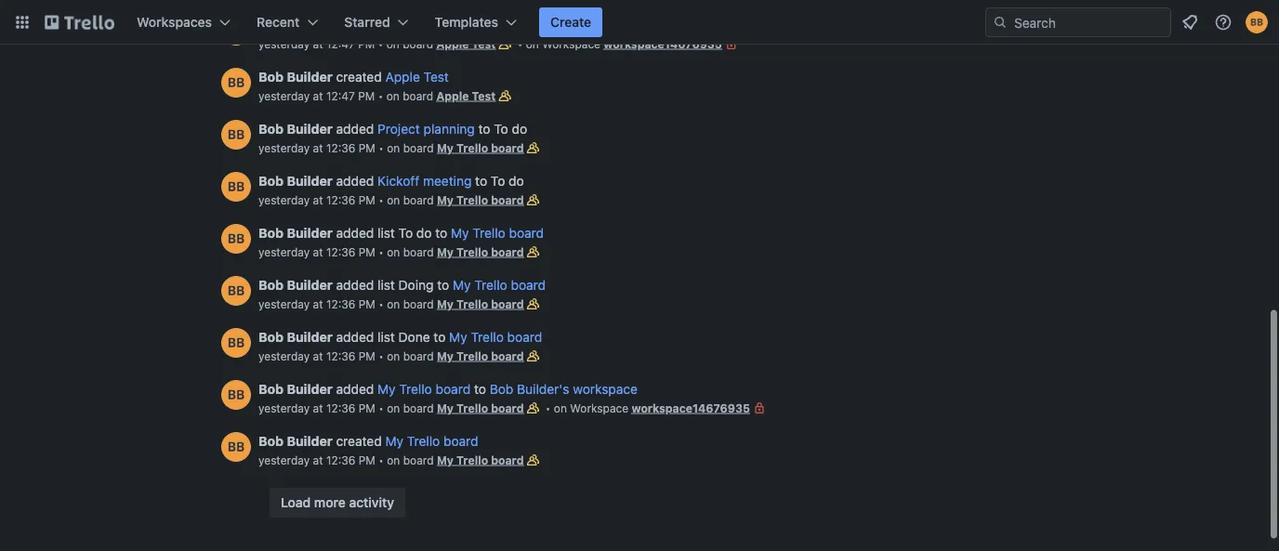 Task type: describe. For each thing, give the bounding box(es) containing it.
0 vertical spatial test
[[472, 37, 496, 50]]

pm for bob builder (bobbuilder40) image corresponding to to to do
[[359, 193, 376, 206]]

on down the bob builder created my trello board
[[387, 454, 400, 467]]

bob for bob builder added project planning to to do
[[259, 121, 284, 137]]

workspace14676935 link for my trello board
[[632, 402, 750, 415]]

pm for bob builder added list done to my trello board's bob builder (bobbuilder40) icon
[[359, 350, 376, 363]]

0 vertical spatial apple
[[437, 37, 469, 50]]

• up the bob builder created my trello board
[[379, 402, 384, 415]]

bob builder added list to do to my trello board
[[259, 226, 544, 241]]

all members of the workspace can see and edit this board. image for bob builder added list to do to my trello board
[[524, 243, 543, 261]]

2 at from the top
[[313, 89, 323, 102]]

bob builder (bobbuilder40) image inside primary element
[[1246, 11, 1269, 33]]

this workspace is private. it's not indexed or visible to those outside the workspace. image for yesterday at 12:47 pm • on board apple test
[[722, 34, 741, 53]]

2 12:36 from the top
[[326, 193, 356, 206]]

added for planning
[[336, 121, 374, 137]]

1 at from the top
[[313, 37, 323, 50]]

• down bob builder created apple test
[[378, 89, 383, 102]]

1 pm from the top
[[358, 37, 375, 50]]

templates
[[435, 14, 499, 30]]

1 vertical spatial apple
[[386, 69, 420, 85]]

create
[[551, 14, 592, 30]]

2 12:47 from the top
[[326, 89, 355, 102]]

• on workspace workspace14676935 for my trello board
[[543, 402, 750, 415]]

workspace for apple test
[[542, 37, 601, 50]]

pm for to to do bob builder (bobbuilder40) icon
[[359, 141, 376, 154]]

added for to
[[336, 226, 374, 241]]

search image
[[993, 15, 1008, 30]]

added for doing
[[336, 278, 374, 293]]

builder's
[[517, 382, 570, 397]]

all members of the workspace can see and edit this board. image for to to do
[[524, 139, 543, 157]]

templates button
[[424, 7, 528, 37]]

bob builder's workspace link
[[490, 382, 638, 397]]

bob builder added project planning to to do
[[259, 121, 527, 137]]

1 yesterday from the top
[[259, 37, 310, 50]]

load
[[281, 495, 311, 511]]

to for doing
[[437, 278, 449, 293]]

4 yesterday at 12:36 pm • on board my trello board from the top
[[259, 298, 524, 311]]

5 yesterday at 12:36 pm • on board my trello board from the top
[[259, 350, 524, 363]]

this workspace is private. it's not indexed or visible to those outside the workspace. image for yesterday at 12:36 pm • on board my trello board
[[750, 399, 769, 418]]

builder for bob builder created my trello board
[[287, 434, 333, 449]]

switch to… image
[[13, 13, 32, 32]]

2 vertical spatial to
[[399, 226, 413, 241]]

to for done
[[434, 330, 446, 345]]

kickoff
[[378, 173, 420, 189]]

added for meeting
[[336, 173, 374, 189]]

7 yesterday at 12:36 pm • on board my trello board from the top
[[259, 454, 524, 467]]

8 pm from the top
[[359, 402, 376, 415]]

meeting
[[423, 173, 472, 189]]

builder for bob builder added project planning to to do
[[287, 121, 333, 137]]

added for trello
[[336, 382, 374, 397]]

4 12:36 from the top
[[326, 298, 356, 311]]

on down starred
[[387, 37, 400, 50]]

bob builder (bobbuilder40) image for to to do
[[221, 172, 251, 202]]

added for done
[[336, 330, 374, 345]]

builder for bob builder added list doing to my trello board
[[287, 278, 333, 293]]

bob builder added list done to my trello board
[[259, 330, 542, 345]]

7 yesterday from the top
[[259, 350, 310, 363]]

• down the bob builder created my trello board
[[379, 454, 384, 467]]

workspace
[[573, 382, 638, 397]]

all members of the workspace can see and edit this board. image for to
[[524, 399, 543, 418]]

builder for bob builder created apple test
[[287, 69, 333, 85]]

1 yesterday at 12:36 pm • on board my trello board from the top
[[259, 141, 524, 154]]

bob for bob builder added my trello board to bob builder's workspace
[[259, 382, 284, 397]]

8 yesterday from the top
[[259, 402, 310, 415]]

to for meeting
[[475, 173, 487, 189]]

builder for bob builder added list done to my trello board
[[287, 330, 333, 345]]

bob builder (bobbuilder40) image for to to do
[[221, 120, 251, 150]]

on down bob builder added project planning to to do
[[387, 141, 400, 154]]

9 yesterday from the top
[[259, 454, 310, 467]]

builder for bob builder added kickoff meeting to to do
[[287, 173, 333, 189]]

3 12:36 from the top
[[326, 246, 356, 259]]

Search field
[[1008, 8, 1171, 36]]

project planning link
[[378, 121, 475, 137]]

1 vertical spatial apple test link
[[386, 69, 449, 85]]

primary element
[[0, 0, 1280, 45]]

4 at from the top
[[313, 193, 323, 206]]

apple test link for yesterday at 12:47 pm • on board apple test
[[437, 89, 496, 102]]

on down bob builder added kickoff meeting to to do
[[387, 193, 400, 206]]

bob for bob builder added kickoff meeting to to do
[[259, 173, 284, 189]]

workspace for my trello board
[[570, 402, 629, 415]]

to left builder's
[[474, 382, 486, 397]]

list for done
[[378, 330, 395, 345]]

bob for bob builder created apple test
[[259, 69, 284, 85]]



Task type: locate. For each thing, give the bounding box(es) containing it.
test down templates
[[472, 37, 496, 50]]

pm down bob builder added kickoff meeting to to do
[[359, 193, 376, 206]]

at down bob builder added kickoff meeting to to do
[[313, 193, 323, 206]]

12:47 down starred
[[326, 37, 355, 50]]

2 bob builder (bobbuilder40) image from the top
[[221, 380, 251, 410]]

do for bob builder added kickoff meeting to to do
[[509, 173, 524, 189]]

list left done
[[378, 330, 395, 345]]

added left done
[[336, 330, 374, 345]]

do down the kickoff meeting link
[[417, 226, 432, 241]]

3 list from the top
[[378, 330, 395, 345]]

2 vertical spatial do
[[417, 226, 432, 241]]

12:36 down bob builder added list doing to my trello board
[[326, 298, 356, 311]]

6 at from the top
[[313, 298, 323, 311]]

added down bob builder added kickoff meeting to to do
[[336, 226, 374, 241]]

to
[[494, 121, 508, 137], [491, 173, 505, 189], [399, 226, 413, 241]]

1 vertical spatial yesterday at 12:47 pm • on board apple test
[[259, 89, 496, 102]]

test up the project planning link
[[424, 69, 449, 85]]

1 vertical spatial workspace
[[570, 402, 629, 415]]

yesterday at 12:36 pm • on board my trello board down the bob builder created my trello board
[[259, 454, 524, 467]]

• down builder's
[[546, 402, 551, 415]]

bob builder added list doing to my trello board
[[259, 278, 546, 293]]

5 builder from the top
[[287, 278, 333, 293]]

• on workspace workspace14676935
[[515, 37, 722, 50], [543, 402, 750, 415]]

1 vertical spatial workspace14676935 link
[[632, 402, 750, 415]]

1 horizontal spatial this workspace is private. it's not indexed or visible to those outside the workspace. image
[[750, 399, 769, 418]]

5 added from the top
[[336, 330, 374, 345]]

pm down the bob builder created my trello board
[[359, 454, 376, 467]]

bob builder (bobbuilder40) image
[[1246, 11, 1269, 33], [221, 68, 251, 98], [221, 120, 251, 150], [221, 224, 251, 254], [221, 276, 251, 306], [221, 328, 251, 358]]

bob for bob builder created my trello board
[[259, 434, 284, 449]]

my
[[437, 141, 454, 154], [437, 193, 454, 206], [451, 226, 469, 241], [437, 246, 454, 259], [453, 278, 471, 293], [437, 298, 454, 311], [449, 330, 468, 345], [437, 350, 454, 363], [378, 382, 396, 397], [437, 402, 454, 415], [386, 434, 404, 449], [437, 454, 454, 467]]

starred button
[[333, 7, 420, 37]]

list
[[378, 226, 395, 241], [378, 278, 395, 293], [378, 330, 395, 345]]

bob builder created my trello board
[[259, 434, 479, 449]]

1 builder from the top
[[287, 69, 333, 85]]

0 vertical spatial created
[[336, 69, 382, 85]]

workspace down create
[[542, 37, 601, 50]]

0 vertical spatial workspace
[[542, 37, 601, 50]]

0 vertical spatial • on workspace workspace14676935
[[515, 37, 722, 50]]

bob builder (bobbuilder40) image for to
[[221, 380, 251, 410]]

3 all members of the workspace can see and edit this board. image from the top
[[524, 399, 543, 418]]

to for bob builder added kickoff meeting to to do
[[491, 173, 505, 189]]

yesterday at 12:36 pm • on board my trello board down bob builder added list doing to my trello board
[[259, 298, 524, 311]]

• on workspace workspace14676935 down workspace
[[543, 402, 750, 415]]

• left the create button
[[518, 37, 523, 50]]

workspace14676935
[[604, 37, 722, 50], [632, 402, 750, 415]]

do
[[512, 121, 527, 137], [509, 173, 524, 189], [417, 226, 432, 241]]

6 builder from the top
[[287, 330, 333, 345]]

3 bob builder (bobbuilder40) image from the top
[[221, 432, 251, 462]]

recent
[[257, 14, 300, 30]]

to right planning on the left top of page
[[479, 121, 491, 137]]

added up the bob builder created my trello board
[[336, 382, 374, 397]]

1 all members of the workspace can see and edit this board. image from the top
[[524, 139, 543, 157]]

to up bob builder added list doing to my trello board
[[399, 226, 413, 241]]

all members of the workspace can see and edit this board. image for bob builder added list doing to my trello board
[[524, 295, 543, 313]]

to
[[479, 121, 491, 137], [475, 173, 487, 189], [435, 226, 448, 241], [437, 278, 449, 293], [434, 330, 446, 345], [474, 382, 486, 397]]

my trello board link
[[437, 141, 524, 154], [437, 193, 524, 206], [451, 226, 544, 241], [437, 246, 524, 259], [453, 278, 546, 293], [437, 298, 524, 311], [449, 330, 542, 345], [437, 350, 524, 363], [378, 382, 471, 397], [437, 402, 524, 415], [386, 434, 479, 449], [437, 454, 524, 467]]

on down bob builder added list done to my trello board
[[387, 350, 400, 363]]

bob builder (bobbuilder40) image for bob builder created my trello board
[[221, 432, 251, 462]]

recent button
[[246, 7, 330, 37]]

bob for bob builder added list done to my trello board
[[259, 330, 284, 345]]

• down bob builder added list doing to my trello board
[[379, 298, 384, 311]]

• down bob builder added list done to my trello board
[[379, 350, 384, 363]]

8 at from the top
[[313, 402, 323, 415]]

list left doing
[[378, 278, 395, 293]]

yesterday
[[259, 37, 310, 50], [259, 89, 310, 102], [259, 141, 310, 154], [259, 193, 310, 206], [259, 246, 310, 259], [259, 298, 310, 311], [259, 350, 310, 363], [259, 402, 310, 415], [259, 454, 310, 467]]

1 vertical spatial to
[[491, 173, 505, 189]]

1 list from the top
[[378, 226, 395, 241]]

12:36 down 'bob builder added list to do to my trello board'
[[326, 246, 356, 259]]

1 added from the top
[[336, 121, 374, 137]]

6 yesterday at 12:36 pm • on board my trello board from the top
[[259, 402, 524, 415]]

builder for bob builder added list to do to my trello board
[[287, 226, 333, 241]]

12:47
[[326, 37, 355, 50], [326, 89, 355, 102]]

1 12:36 from the top
[[326, 141, 356, 154]]

5 12:36 from the top
[[326, 350, 356, 363]]

created down starred
[[336, 69, 382, 85]]

7 builder from the top
[[287, 382, 333, 397]]

12:36 down bob builder added kickoff meeting to to do
[[326, 193, 356, 206]]

7 at from the top
[[313, 350, 323, 363]]

added left project on the top left of page
[[336, 121, 374, 137]]

0 vertical spatial 12:47
[[326, 37, 355, 50]]

to down the meeting
[[435, 226, 448, 241]]

• down 'bob builder added list to do to my trello board'
[[379, 246, 384, 259]]

on down 'bob builder added list to do to my trello board'
[[387, 246, 400, 259]]

12:47 down bob builder created apple test
[[326, 89, 355, 102]]

4 builder from the top
[[287, 226, 333, 241]]

7 pm from the top
[[359, 350, 376, 363]]

6 pm from the top
[[359, 298, 376, 311]]

apple test link up planning on the left top of page
[[437, 89, 496, 102]]

workspaces
[[137, 14, 212, 30]]

created up activity
[[336, 434, 382, 449]]

9 at from the top
[[313, 454, 323, 467]]

1 yesterday at 12:36 pm link from the top
[[259, 141, 376, 154]]

load more activity link
[[270, 488, 405, 518]]

2 vertical spatial test
[[472, 89, 496, 102]]

added left doing
[[336, 278, 374, 293]]

on left the create button
[[526, 37, 539, 50]]

yesterday at 12:47 pm • on board apple test down bob builder created apple test
[[259, 89, 496, 102]]

2 created from the top
[[336, 434, 382, 449]]

workspace14676935 for apple test
[[604, 37, 722, 50]]

to right the meeting
[[491, 173, 505, 189]]

do right planning on the left top of page
[[512, 121, 527, 137]]

pm for bob builder created my trello board's bob builder (bobbuilder40) image
[[359, 454, 376, 467]]

to right done
[[434, 330, 446, 345]]

•
[[378, 37, 383, 50], [518, 37, 523, 50], [378, 89, 383, 102], [379, 141, 384, 154], [379, 193, 384, 206], [379, 246, 384, 259], [379, 298, 384, 311], [379, 350, 384, 363], [379, 402, 384, 415], [546, 402, 551, 415], [379, 454, 384, 467]]

pm for bob builder (bobbuilder40) icon for bob builder added list to do to my trello board
[[359, 246, 376, 259]]

trello
[[457, 141, 488, 154], [457, 193, 488, 206], [473, 226, 506, 241], [457, 246, 488, 259], [475, 278, 508, 293], [457, 298, 488, 311], [471, 330, 504, 345], [457, 350, 488, 363], [399, 382, 432, 397], [457, 402, 488, 415], [407, 434, 440, 449], [457, 454, 488, 467]]

pm down 'bob builder added list to do to my trello board'
[[359, 246, 376, 259]]

bob
[[259, 69, 284, 85], [259, 121, 284, 137], [259, 173, 284, 189], [259, 226, 284, 241], [259, 278, 284, 293], [259, 330, 284, 345], [259, 382, 284, 397], [490, 382, 514, 397], [259, 434, 284, 449]]

pm
[[358, 37, 375, 50], [358, 89, 375, 102], [359, 141, 376, 154], [359, 193, 376, 206], [359, 246, 376, 259], [359, 298, 376, 311], [359, 350, 376, 363], [359, 402, 376, 415], [359, 454, 376, 467]]

6 added from the top
[[336, 382, 374, 397]]

3 yesterday at 12:36 pm • on board my trello board from the top
[[259, 246, 524, 259]]

6 yesterday from the top
[[259, 298, 310, 311]]

builder
[[287, 69, 333, 85], [287, 121, 333, 137], [287, 173, 333, 189], [287, 226, 333, 241], [287, 278, 333, 293], [287, 330, 333, 345], [287, 382, 333, 397], [287, 434, 333, 449]]

created for my trello board
[[336, 434, 382, 449]]

workspace14676935 for my trello board
[[632, 402, 750, 415]]

2 builder from the top
[[287, 121, 333, 137]]

1 vertical spatial bob builder (bobbuilder40) image
[[221, 380, 251, 410]]

bob builder (bobbuilder40) image
[[221, 172, 251, 202], [221, 380, 251, 410], [221, 432, 251, 462]]

to right doing
[[437, 278, 449, 293]]

this workspace is private. it's not indexed or visible to those outside the workspace. image
[[722, 34, 741, 53], [750, 399, 769, 418]]

1 created from the top
[[336, 69, 382, 85]]

apple test link
[[437, 37, 496, 50], [386, 69, 449, 85], [437, 89, 496, 102]]

1 vertical spatial do
[[509, 173, 524, 189]]

at down bob builder added list doing to my trello board
[[313, 298, 323, 311]]

all members of the workspace can see and edit this board. image for bob builder added list done to my trello board
[[524, 347, 543, 366]]

bob builder (bobbuilder40) image for bob builder created apple test
[[221, 68, 251, 98]]

apple up planning on the left top of page
[[437, 89, 469, 102]]

0 vertical spatial list
[[378, 226, 395, 241]]

workspaces button
[[126, 7, 242, 37]]

bob builder (bobbuilder40) image for bob builder added list doing to my trello board
[[221, 276, 251, 306]]

builder for bob builder added my trello board to bob builder's workspace
[[287, 382, 333, 397]]

bob builder created apple test
[[259, 69, 449, 85]]

yesterday at 12:36 pm • on board my trello board
[[259, 141, 524, 154], [259, 193, 524, 206], [259, 246, 524, 259], [259, 298, 524, 311], [259, 350, 524, 363], [259, 402, 524, 415], [259, 454, 524, 467]]

on down bob builder added list doing to my trello board
[[387, 298, 400, 311]]

2 yesterday at 12:36 pm link from the top
[[259, 193, 376, 206]]

2 added from the top
[[336, 173, 374, 189]]

to for bob builder added project planning to to do
[[494, 121, 508, 137]]

pm for bob builder (bobbuilder40) icon related to bob builder added list doing to my trello board
[[359, 298, 376, 311]]

to right planning on the left top of page
[[494, 121, 508, 137]]

0 vertical spatial to
[[494, 121, 508, 137]]

1 vertical spatial yesterday at 12:36 pm link
[[259, 193, 376, 206]]

1 yesterday at 12:47 pm • on board apple test from the top
[[259, 37, 496, 50]]

bob builder (bobbuilder40) image for bob builder added list to do to my trello board
[[221, 224, 251, 254]]

created for apple test
[[336, 69, 382, 85]]

0 vertical spatial workspace14676935
[[604, 37, 722, 50]]

7 12:36 from the top
[[326, 454, 356, 467]]

list down bob builder added kickoff meeting to to do
[[378, 226, 395, 241]]

workspace down workspace
[[570, 402, 629, 415]]

added
[[336, 121, 374, 137], [336, 173, 374, 189], [336, 226, 374, 241], [336, 278, 374, 293], [336, 330, 374, 345], [336, 382, 374, 397]]

5 pm from the top
[[359, 246, 376, 259]]

activity
[[349, 495, 394, 511]]

8 builder from the top
[[287, 434, 333, 449]]

apple up project on the top left of page
[[386, 69, 420, 85]]

9 pm from the top
[[359, 454, 376, 467]]

yesterday at 12:36 pm link for bob builder added project planning to to do
[[259, 141, 376, 154]]

2 yesterday from the top
[[259, 89, 310, 102]]

on down bob builder's workspace link
[[554, 402, 567, 415]]

yesterday at 12:36 pm link for bob builder added kickoff meeting to to do
[[259, 193, 376, 206]]

at down 'bob builder added list to do to my trello board'
[[313, 246, 323, 259]]

yesterday at 12:36 pm • on board my trello board down 'bob builder added list to do to my trello board'
[[259, 246, 524, 259]]

pm down bob builder added list doing to my trello board
[[359, 298, 376, 311]]

apple test link down templates
[[437, 37, 496, 50]]

pm up the bob builder created my trello board
[[359, 402, 376, 415]]

2 vertical spatial list
[[378, 330, 395, 345]]

workspace14676935 link for apple test
[[604, 37, 722, 50]]

yesterday at 12:36 pm • on board my trello board up the bob builder created my trello board
[[259, 402, 524, 415]]

do for bob builder added project planning to to do
[[512, 121, 527, 137]]

4 pm from the top
[[359, 193, 376, 206]]

• on workspace workspace14676935 for apple test
[[515, 37, 722, 50]]

yesterday at 12:36 pm • on board my trello board down bob builder added kickoff meeting to to do
[[259, 193, 524, 206]]

pm down bob builder created apple test
[[358, 89, 375, 102]]

all members of the workspace can see and edit this board. image for to to do
[[524, 191, 543, 209]]

on up bob builder added project planning to to do
[[387, 89, 400, 102]]

all members of the workspace can see and edit this board. image for bob builder created my trello board
[[524, 451, 543, 470]]

2 vertical spatial apple test link
[[437, 89, 496, 102]]

to right the meeting
[[475, 173, 487, 189]]

at
[[313, 37, 323, 50], [313, 89, 323, 102], [313, 141, 323, 154], [313, 193, 323, 206], [313, 246, 323, 259], [313, 298, 323, 311], [313, 350, 323, 363], [313, 402, 323, 415], [313, 454, 323, 467]]

bob for bob builder added list to do to my trello board
[[259, 226, 284, 241]]

2 yesterday at 12:47 pm • on board apple test from the top
[[259, 89, 496, 102]]

2 vertical spatial bob builder (bobbuilder40) image
[[221, 432, 251, 462]]

3 builder from the top
[[287, 173, 333, 189]]

0 vertical spatial workspace14676935 link
[[604, 37, 722, 50]]

pm down starred
[[358, 37, 375, 50]]

0 vertical spatial apple test link
[[437, 37, 496, 50]]

2 pm from the top
[[358, 89, 375, 102]]

list for doing
[[378, 278, 395, 293]]

pm down bob builder added project planning to to do
[[359, 141, 376, 154]]

pm down bob builder added list done to my trello board
[[359, 350, 376, 363]]

at down bob builder added project planning to to do
[[313, 141, 323, 154]]

• down starred
[[378, 37, 383, 50]]

3 pm from the top
[[359, 141, 376, 154]]

apple test link up the project planning link
[[386, 69, 449, 85]]

list for to
[[378, 226, 395, 241]]

load more activity
[[281, 495, 394, 511]]

on up the bob builder created my trello board
[[387, 402, 400, 415]]

6 12:36 from the top
[[326, 402, 356, 415]]

0 notifications image
[[1179, 11, 1202, 33]]

3 yesterday from the top
[[259, 141, 310, 154]]

bob for bob builder added list doing to my trello board
[[259, 278, 284, 293]]

at down bob builder created apple test
[[313, 89, 323, 102]]

apple
[[437, 37, 469, 50], [386, 69, 420, 85], [437, 89, 469, 102]]

open information menu image
[[1215, 13, 1233, 32]]

project
[[378, 121, 420, 137]]

pm for bob builder created apple test bob builder (bobbuilder40) icon
[[358, 89, 375, 102]]

• down bob builder added project planning to to do
[[379, 141, 384, 154]]

1 vertical spatial created
[[336, 434, 382, 449]]

yesterday at 12:36 pm • on board my trello board down bob builder added list done to my trello board
[[259, 350, 524, 363]]

0 vertical spatial do
[[512, 121, 527, 137]]

apple test link for • on workspace
[[437, 37, 496, 50]]

4 added from the top
[[336, 278, 374, 293]]

5 at from the top
[[313, 246, 323, 259]]

12:36
[[326, 141, 356, 154], [326, 193, 356, 206], [326, 246, 356, 259], [326, 298, 356, 311], [326, 350, 356, 363], [326, 402, 356, 415], [326, 454, 356, 467]]

bob builder (bobbuilder40) image for bob builder added list done to my trello board
[[221, 328, 251, 358]]

1 vertical spatial • on workspace workspace14676935
[[543, 402, 750, 415]]

planning
[[424, 121, 475, 137]]

1 vertical spatial 12:47
[[326, 89, 355, 102]]

yesterday at 12:47 pm • on board apple test down starred
[[259, 37, 496, 50]]

board
[[403, 37, 433, 50], [403, 89, 433, 102], [403, 141, 434, 154], [491, 141, 524, 154], [403, 193, 434, 206], [491, 193, 524, 206], [509, 226, 544, 241], [403, 246, 434, 259], [491, 246, 524, 259], [511, 278, 546, 293], [403, 298, 434, 311], [491, 298, 524, 311], [508, 330, 542, 345], [403, 350, 434, 363], [491, 350, 524, 363], [436, 382, 471, 397], [403, 402, 434, 415], [491, 402, 524, 415], [444, 434, 479, 449], [403, 454, 434, 467], [491, 454, 524, 467]]

all members of the workspace can see and edit this board. image
[[496, 34, 515, 53], [496, 86, 515, 105], [524, 191, 543, 209], [524, 243, 543, 261], [524, 347, 543, 366]]

1 vertical spatial list
[[378, 278, 395, 293]]

• on workspace workspace14676935 down create
[[515, 37, 722, 50]]

bob builder added kickoff meeting to to do
[[259, 173, 524, 189]]

5 yesterday from the top
[[259, 246, 310, 259]]

yesterday at 12:36 pm link down bob builder added project planning to to do
[[259, 141, 376, 154]]

0 vertical spatial yesterday at 12:36 pm link
[[259, 141, 376, 154]]

workspace14676935 link
[[604, 37, 722, 50], [632, 402, 750, 415]]

3 added from the top
[[336, 226, 374, 241]]

do right the meeting
[[509, 173, 524, 189]]

1 vertical spatial workspace14676935
[[632, 402, 750, 415]]

apple down templates
[[437, 37, 469, 50]]

bob builder added my trello board to bob builder's workspace
[[259, 382, 638, 397]]

at up more
[[313, 454, 323, 467]]

all members of the workspace can see and edit this board. image
[[524, 139, 543, 157], [524, 295, 543, 313], [524, 399, 543, 418], [524, 451, 543, 470]]

0 horizontal spatial this workspace is private. it's not indexed or visible to those outside the workspace. image
[[722, 34, 741, 53]]

1 12:47 from the top
[[326, 37, 355, 50]]

2 all members of the workspace can see and edit this board. image from the top
[[524, 295, 543, 313]]

yesterday at 12:47 pm • on board apple test
[[259, 37, 496, 50], [259, 89, 496, 102]]

12:36 down the bob builder created my trello board
[[326, 454, 356, 467]]

all members of the workspace can see and edit this board. image for bob builder created apple test
[[496, 86, 515, 105]]

12:36 down bob builder added list done to my trello board
[[326, 350, 356, 363]]

created
[[336, 69, 382, 85], [336, 434, 382, 449]]

done
[[399, 330, 430, 345]]

workspace
[[542, 37, 601, 50], [570, 402, 629, 415]]

added left kickoff
[[336, 173, 374, 189]]

yesterday at 12:36 pm • on board my trello board down bob builder added project planning to to do
[[259, 141, 524, 154]]

2 list from the top
[[378, 278, 395, 293]]

1 bob builder (bobbuilder40) image from the top
[[221, 172, 251, 202]]

more
[[314, 495, 346, 511]]

12:36 up the bob builder created my trello board
[[326, 402, 356, 415]]

2 yesterday at 12:36 pm • on board my trello board from the top
[[259, 193, 524, 206]]

2 vertical spatial apple
[[437, 89, 469, 102]]

yesterday at 12:36 pm link
[[259, 141, 376, 154], [259, 193, 376, 206]]

doing
[[399, 278, 434, 293]]

on
[[387, 37, 400, 50], [526, 37, 539, 50], [387, 89, 400, 102], [387, 141, 400, 154], [387, 193, 400, 206], [387, 246, 400, 259], [387, 298, 400, 311], [387, 350, 400, 363], [387, 402, 400, 415], [554, 402, 567, 415], [387, 454, 400, 467]]

create button
[[539, 7, 603, 37]]

• down bob builder added kickoff meeting to to do
[[379, 193, 384, 206]]

kickoff meeting link
[[378, 173, 472, 189]]

yesterday at 12:36 pm link down bob builder added kickoff meeting to to do
[[259, 193, 376, 206]]

to for planning
[[479, 121, 491, 137]]

starred
[[344, 14, 390, 30]]

1 vertical spatial this workspace is private. it's not indexed or visible to those outside the workspace. image
[[750, 399, 769, 418]]

0 vertical spatial this workspace is private. it's not indexed or visible to those outside the workspace. image
[[722, 34, 741, 53]]

0 vertical spatial yesterday at 12:47 pm • on board apple test
[[259, 37, 496, 50]]

test up planning on the left top of page
[[472, 89, 496, 102]]

at up bob builder created apple test
[[313, 37, 323, 50]]

4 yesterday from the top
[[259, 193, 310, 206]]

test
[[472, 37, 496, 50], [424, 69, 449, 85], [472, 89, 496, 102]]

0 vertical spatial bob builder (bobbuilder40) image
[[221, 172, 251, 202]]

12:36 down bob builder added project planning to to do
[[326, 141, 356, 154]]

back to home image
[[45, 7, 114, 37]]

at down bob builder added list done to my trello board
[[313, 350, 323, 363]]

1 vertical spatial test
[[424, 69, 449, 85]]

3 at from the top
[[313, 141, 323, 154]]

at up the bob builder created my trello board
[[313, 402, 323, 415]]

4 all members of the workspace can see and edit this board. image from the top
[[524, 451, 543, 470]]



Task type: vqa. For each thing, say whether or not it's contained in the screenshot.
BUILDER
yes



